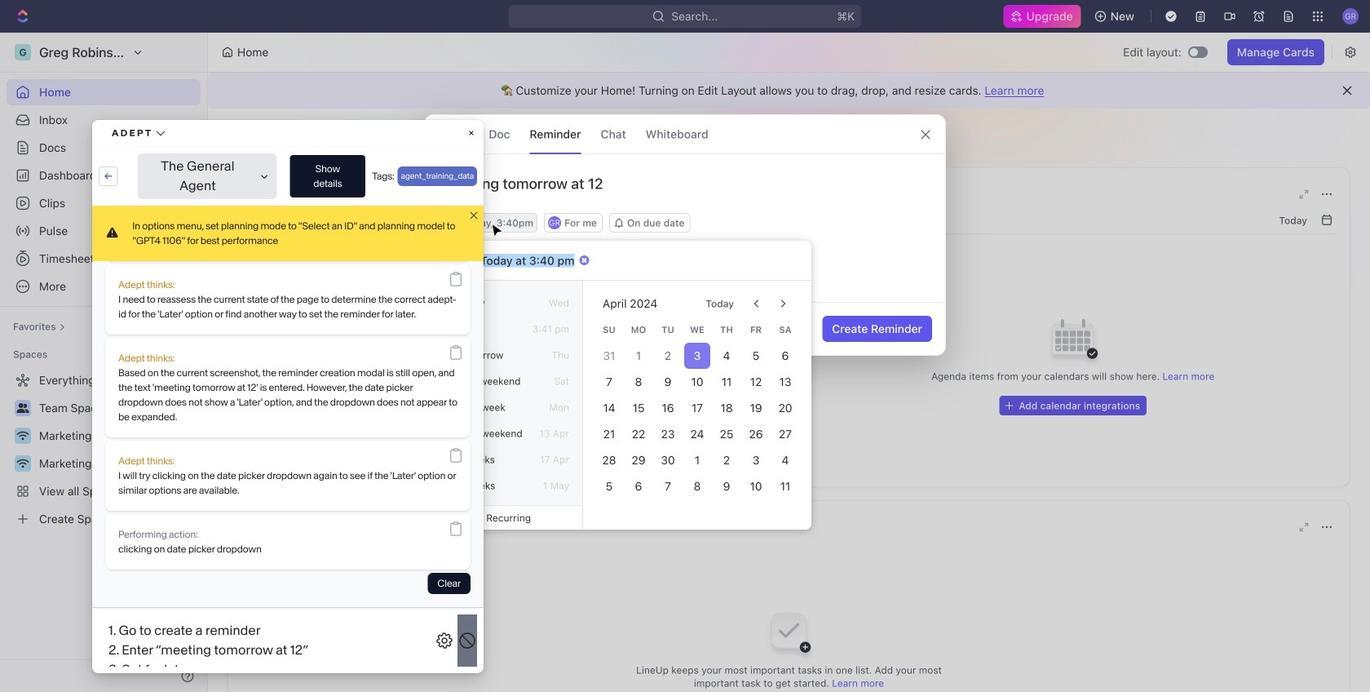 Task type: locate. For each thing, give the bounding box(es) containing it.
dialog
[[424, 114, 947, 356]]

tree
[[7, 367, 201, 532]]

sidebar navigation
[[0, 33, 208, 692]]

tree inside sidebar navigation
[[7, 367, 201, 532]]

Due date text field
[[481, 254, 576, 267]]

alert
[[208, 73, 1371, 109]]



Task type: describe. For each thing, give the bounding box(es) containing it.
Reminder na﻿me or type '/' for commands text field
[[425, 174, 946, 213]]



Task type: vqa. For each thing, say whether or not it's contained in the screenshot.
Send BUTTON
no



